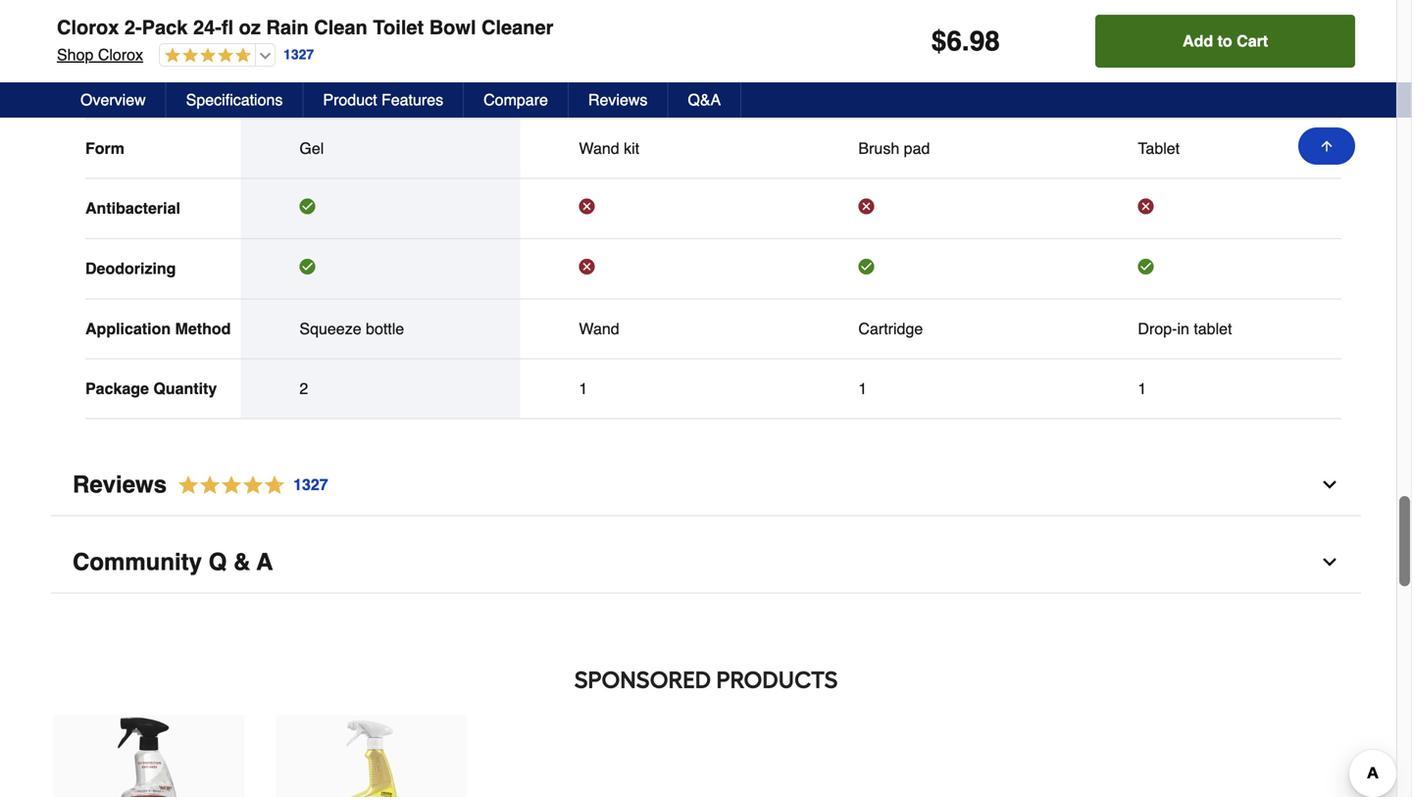 Task type: describe. For each thing, give the bounding box(es) containing it.
reviews button
[[569, 82, 668, 118]]

&
[[233, 549, 250, 576]]

drop-
[[1138, 320, 1177, 338]]

specifications button
[[166, 82, 303, 118]]

antibacterial
[[85, 199, 180, 217]]

form
[[85, 139, 125, 157]]

compare
[[484, 91, 548, 109]]

deodorizing
[[85, 260, 176, 278]]

1 for second 1 cell from the right
[[859, 380, 867, 398]]

1327 inside 4.7 stars image
[[293, 476, 328, 494]]

brush pad cell
[[859, 139, 1021, 158]]

tablet
[[1138, 139, 1180, 157]]

0 horizontal spatial $ 6 . 98
[[300, 9, 336, 36]]

q&a
[[688, 91, 721, 109]]

clr 26-oz fresh foam multipurpose bathroom cleaner image
[[295, 717, 448, 797]]

$ inside $ 13 . 28
[[1138, 12, 1145, 25]]

sponsored
[[574, 666, 711, 694]]

1 for 1st 1 cell from the right
[[1138, 380, 1147, 398]]

add to cart
[[1183, 32, 1268, 50]]

rain
[[266, 16, 309, 39]]

tablet
[[1194, 320, 1232, 338]]

fl
[[222, 16, 234, 39]]

drop-in tablet
[[1138, 320, 1232, 338]]

wand kit
[[579, 139, 640, 157]]

yes image up cartridge
[[859, 259, 874, 275]]

gel
[[300, 139, 324, 157]]

no image for cell under tablet cell
[[1138, 199, 1154, 214]]

squeeze bottle
[[300, 320, 404, 338]]

application
[[85, 320, 171, 338]]

cell up wand "cell"
[[579, 259, 741, 279]]

package
[[85, 380, 149, 398]]

no image for deodorizing
[[579, 259, 595, 275]]

overview
[[80, 91, 146, 109]]

1 vertical spatial reviews
[[73, 471, 167, 498]]

method
[[175, 320, 231, 338]]

no image for antibacterial
[[579, 199, 595, 214]]

no image for cell underneath brush pad cell
[[859, 199, 874, 214]]

wand kit cell
[[579, 139, 741, 158]]

overview button
[[61, 82, 166, 118]]

reviews inside button
[[588, 91, 648, 109]]

compare button
[[464, 82, 569, 118]]

ratings
[[85, 79, 143, 97]]

cartridge cell
[[859, 319, 1021, 339]]

product features button
[[303, 82, 464, 118]]

oz
[[239, 16, 261, 39]]

2 cell
[[300, 379, 461, 399]]

application method
[[85, 320, 231, 338]]

cart
[[1237, 32, 1268, 50]]

1 horizontal spatial 6
[[947, 26, 962, 57]]

in
[[1177, 320, 1190, 338]]

squeeze bottle cell
[[300, 319, 461, 339]]

$ inside the $ 6 . 98
[[300, 12, 306, 25]]

2
[[300, 380, 308, 398]]

. inside the $ 6 . 98
[[319, 12, 323, 25]]

toilet
[[373, 16, 424, 39]]

cell down "gel" cell at top
[[300, 199, 461, 219]]

1 horizontal spatial 98
[[970, 26, 1000, 57]]



Task type: locate. For each thing, give the bounding box(es) containing it.
2 horizontal spatial 1 cell
[[1138, 379, 1300, 399]]

yes image down the gel
[[300, 199, 315, 214]]

2 1 from the left
[[859, 380, 867, 398]]

cell up drop-in tablet cell at right top
[[1138, 259, 1300, 279]]

0 horizontal spatial $
[[300, 12, 306, 25]]

0 vertical spatial chevron down image
[[1320, 475, 1340, 495]]

cell
[[300, 199, 461, 219], [579, 199, 741, 219], [859, 199, 1021, 219], [1138, 199, 1300, 219], [300, 259, 461, 279], [579, 259, 741, 279], [859, 259, 1021, 279], [1138, 259, 1300, 279]]

cell down wand kit cell
[[579, 199, 741, 219]]

0 vertical spatial reviews
[[588, 91, 648, 109]]

a
[[257, 549, 273, 576]]

3 1 cell from the left
[[1138, 379, 1300, 399]]

bowl
[[429, 16, 476, 39]]

1 chevron down image from the top
[[1320, 475, 1340, 495]]

community
[[73, 549, 202, 576]]

1 1 from the left
[[579, 380, 588, 398]]

chevron down image for reviews
[[1320, 475, 1340, 495]]

0 horizontal spatial 1 cell
[[579, 379, 741, 399]]

cell down tablet cell
[[1138, 199, 1300, 219]]

community q & a
[[73, 549, 273, 576]]

q
[[209, 549, 227, 576]]

4.7 stars image up &
[[167, 472, 329, 499]]

1 down wand "cell"
[[579, 380, 588, 398]]

wand
[[579, 139, 620, 157], [579, 320, 620, 338]]

$ 6 . 98
[[300, 9, 336, 36], [932, 26, 1000, 57]]

1 cell
[[579, 379, 741, 399], [859, 379, 1021, 399], [1138, 379, 1300, 399]]

$
[[300, 12, 306, 25], [1138, 12, 1145, 25], [932, 26, 947, 57]]

product
[[323, 91, 377, 109]]

yes image
[[300, 199, 315, 214], [300, 259, 315, 275], [859, 259, 874, 275]]

2 no image from the top
[[579, 259, 595, 275]]

pack
[[142, 16, 188, 39]]

gel cell
[[300, 139, 461, 158]]

no image
[[859, 199, 874, 214], [1138, 199, 1154, 214]]

arrow up image
[[1319, 138, 1335, 154]]

4.7 stars image containing 1327
[[167, 472, 329, 499]]

chevron down image inside community q & a button
[[1320, 553, 1340, 572]]

0 horizontal spatial .
[[319, 12, 323, 25]]

package quantity
[[85, 380, 217, 398]]

brush pad
[[859, 139, 930, 157]]

$ 13 . 28
[[1138, 9, 1187, 36]]

wand inside "cell"
[[579, 320, 620, 338]]

squeeze
[[300, 320, 362, 338]]

yes image
[[1138, 259, 1154, 275]]

0 vertical spatial 4.7 stars image
[[160, 47, 251, 65]]

4.7 stars image
[[160, 47, 251, 65], [167, 472, 329, 499]]

1 no image from the left
[[859, 199, 874, 214]]

1 vertical spatial chevron down image
[[1320, 553, 1340, 572]]

0 horizontal spatial no image
[[859, 199, 874, 214]]

wand for wand
[[579, 320, 620, 338]]

clorox
[[57, 16, 119, 39], [98, 46, 143, 64]]

sponsored products
[[574, 666, 838, 694]]

cell down brush pad cell
[[859, 199, 1021, 219]]

wand inside cell
[[579, 139, 620, 157]]

clean
[[314, 16, 368, 39]]

1 horizontal spatial $ 6 . 98
[[932, 26, 1000, 57]]

0 horizontal spatial 1
[[579, 380, 588, 398]]

tablet cell
[[1138, 139, 1300, 158]]

1 cell down drop-in tablet cell at right top
[[1138, 379, 1300, 399]]

1 no image from the top
[[579, 199, 595, 214]]

yes image up squeeze
[[300, 259, 315, 275]]

cell up cartridge cell
[[859, 259, 1021, 279]]

1 cell down wand "cell"
[[579, 379, 741, 399]]

product features
[[323, 91, 443, 109]]

no image up wand "cell"
[[579, 259, 595, 275]]

wand for wand kit
[[579, 139, 620, 157]]

clorox 2-pack 24-fl oz rain clean toilet bowl cleaner
[[57, 16, 554, 39]]

. inside $ 13 . 28
[[1171, 12, 1174, 25]]

1 vertical spatial 98
[[970, 26, 1000, 57]]

community q & a button
[[51, 532, 1361, 594]]

specifications
[[186, 91, 283, 109]]

1 horizontal spatial 1 cell
[[859, 379, 1021, 399]]

0 vertical spatial clorox
[[57, 16, 119, 39]]

add to cart button
[[1096, 15, 1356, 68]]

1 horizontal spatial .
[[962, 26, 970, 57]]

clorox up 'shop clorox'
[[57, 16, 119, 39]]

2 1 cell from the left
[[859, 379, 1021, 399]]

.
[[319, 12, 323, 25], [1171, 12, 1174, 25], [962, 26, 970, 57]]

0 horizontal spatial 6
[[306, 9, 319, 36]]

0 vertical spatial no image
[[579, 199, 595, 214]]

2 chevron down image from the top
[[1320, 553, 1340, 572]]

1 down drop-
[[1138, 380, 1147, 398]]

reviews
[[588, 91, 648, 109], [73, 471, 167, 498]]

1 horizontal spatial no image
[[1138, 199, 1154, 214]]

1327 down 2
[[293, 476, 328, 494]]

to
[[1218, 32, 1233, 50]]

6
[[306, 9, 319, 36], [947, 26, 962, 57]]

0 vertical spatial 1327
[[284, 47, 314, 62]]

1 vertical spatial wand
[[579, 320, 620, 338]]

q&a button
[[668, 82, 742, 118]]

southdeep products heading
[[51, 661, 1361, 700]]

pad
[[904, 139, 930, 157]]

1 vertical spatial no image
[[579, 259, 595, 275]]

shop
[[57, 46, 94, 64]]

chevron down image
[[1320, 475, 1340, 495], [1320, 553, 1340, 572]]

cell up bottle
[[300, 259, 461, 279]]

features
[[382, 91, 443, 109]]

98
[[323, 12, 336, 25], [970, 26, 1000, 57]]

cartridge
[[859, 320, 923, 338]]

1 down cartridge
[[859, 380, 867, 398]]

0 vertical spatial wand
[[579, 139, 620, 157]]

2 wand from the top
[[579, 320, 620, 338]]

1 for 1st 1 cell
[[579, 380, 588, 398]]

clorox down 2-
[[98, 46, 143, 64]]

1 vertical spatial 4.7 stars image
[[167, 472, 329, 499]]

24-
[[193, 16, 222, 39]]

1 horizontal spatial reviews
[[588, 91, 648, 109]]

2 no image from the left
[[1138, 199, 1154, 214]]

2-
[[124, 16, 142, 39]]

1 wand from the top
[[579, 139, 620, 157]]

1 1 cell from the left
[[579, 379, 741, 399]]

2 horizontal spatial 1
[[1138, 380, 1147, 398]]

no image down tablet
[[1138, 199, 1154, 214]]

drop-in tablet cell
[[1138, 319, 1300, 339]]

reviews up "community"
[[73, 471, 167, 498]]

quantity
[[153, 380, 217, 398]]

bottle
[[366, 320, 404, 338]]

0 horizontal spatial 98
[[323, 12, 336, 25]]

price
[[85, 13, 124, 31]]

4.7 stars image down the 24-
[[160, 47, 251, 65]]

cleaner
[[482, 16, 554, 39]]

2 horizontal spatial $
[[1138, 12, 1145, 25]]

reviews up wand kit
[[588, 91, 648, 109]]

1
[[579, 380, 588, 398], [859, 380, 867, 398], [1138, 380, 1147, 398]]

0 horizontal spatial reviews
[[73, 471, 167, 498]]

1 horizontal spatial 1
[[859, 380, 867, 398]]

products
[[717, 666, 838, 694]]

shop clorox
[[57, 46, 143, 64]]

1327
[[284, 47, 314, 62], [293, 476, 328, 494]]

kit
[[624, 139, 640, 157]]

weiman products quartz 24-fl oz citrus liquid cleaner and polish image
[[72, 717, 225, 797]]

1 cell down cartridge cell
[[859, 379, 1021, 399]]

1 vertical spatial clorox
[[98, 46, 143, 64]]

yes image for antibacterial
[[300, 199, 315, 214]]

wand cell
[[579, 319, 741, 339]]

1 horizontal spatial $
[[932, 26, 947, 57]]

add
[[1183, 32, 1213, 50]]

3 1 from the left
[[1138, 380, 1147, 398]]

13
[[1145, 9, 1171, 36]]

2 horizontal spatial .
[[1171, 12, 1174, 25]]

1327 down clorox 2-pack 24-fl oz rain clean toilet bowl cleaner
[[284, 47, 314, 62]]

28
[[1174, 12, 1187, 25]]

chevron down image for community q & a
[[1320, 553, 1340, 572]]

0 vertical spatial 98
[[323, 12, 336, 25]]

no image down "brush"
[[859, 199, 874, 214]]

no image down wand kit
[[579, 199, 595, 214]]

brush
[[859, 139, 900, 157]]

yes image for deodorizing
[[300, 259, 315, 275]]

1 vertical spatial 1327
[[293, 476, 328, 494]]

no image
[[579, 199, 595, 214], [579, 259, 595, 275]]



Task type: vqa. For each thing, say whether or not it's contained in the screenshot.


